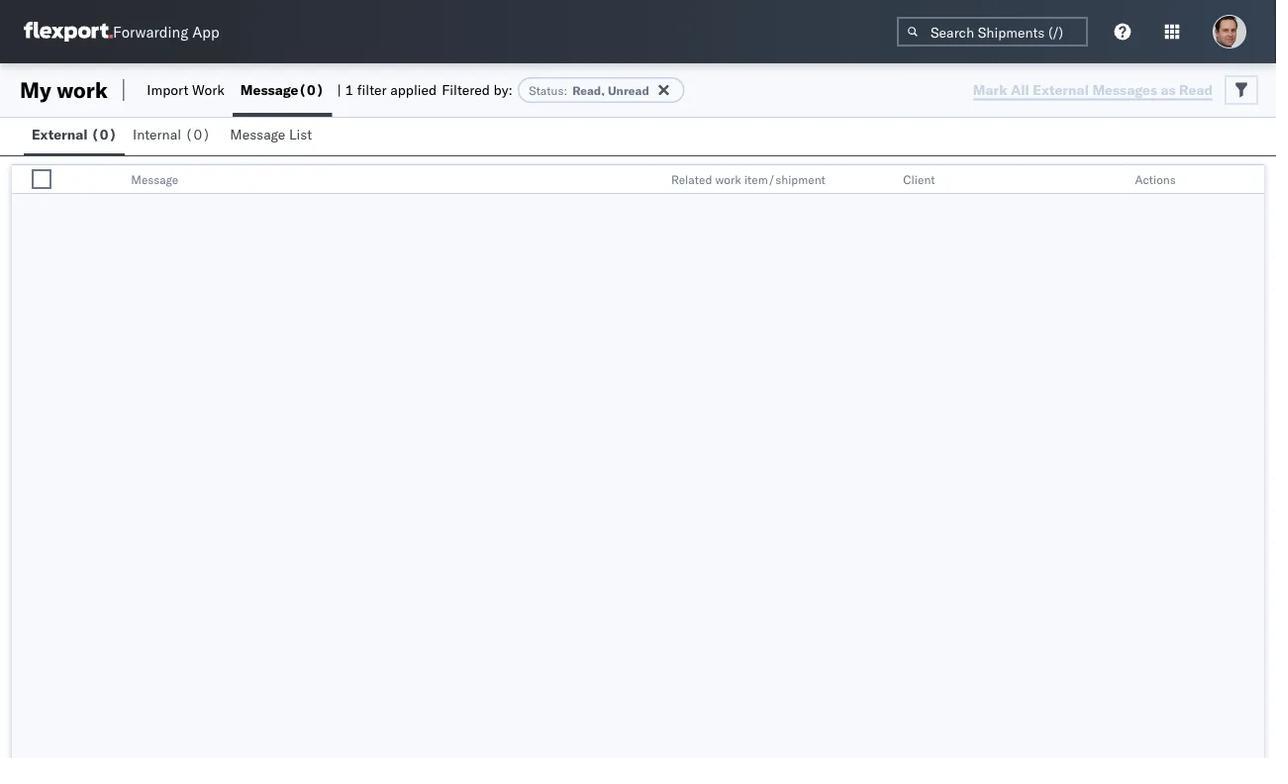 Task type: locate. For each thing, give the bounding box(es) containing it.
status : read, unread
[[529, 83, 650, 98]]

(0) right external
[[91, 126, 117, 143]]

resize handle column header for message
[[638, 165, 662, 195]]

list
[[289, 126, 312, 143]]

resize handle column header for actions
[[1241, 165, 1265, 195]]

forwarding app link
[[24, 22, 220, 42]]

work up external (0)
[[57, 76, 108, 104]]

3 resize handle column header from the left
[[870, 165, 894, 195]]

Search Shipments (/) text field
[[897, 17, 1089, 47]]

unread
[[608, 83, 650, 98]]

(0)
[[299, 81, 324, 99], [91, 126, 117, 143], [185, 126, 211, 143]]

resize handle column header left the actions
[[1102, 165, 1126, 195]]

work
[[57, 76, 108, 104], [716, 172, 742, 187]]

1 vertical spatial work
[[716, 172, 742, 187]]

message inside button
[[230, 126, 286, 143]]

2 resize handle column header from the left
[[638, 165, 662, 195]]

message
[[241, 81, 299, 99], [230, 126, 286, 143], [131, 172, 179, 187]]

external (0)
[[32, 126, 117, 143]]

resize handle column header for client
[[1102, 165, 1126, 195]]

item/shipment
[[745, 172, 826, 187]]

0 vertical spatial work
[[57, 76, 108, 104]]

None checkbox
[[32, 169, 52, 189]]

(0) inside internal (0) 'button'
[[185, 126, 211, 143]]

1 horizontal spatial work
[[716, 172, 742, 187]]

4 resize handle column header from the left
[[1102, 165, 1126, 195]]

message up the message list
[[241, 81, 299, 99]]

|
[[337, 81, 342, 99]]

my work
[[20, 76, 108, 104]]

1
[[345, 81, 354, 99]]

(0) for external (0)
[[91, 126, 117, 143]]

2 horizontal spatial (0)
[[299, 81, 324, 99]]

import work
[[147, 81, 225, 99]]

resize handle column header left related
[[638, 165, 662, 195]]

(0) right "internal"
[[185, 126, 211, 143]]

work right related
[[716, 172, 742, 187]]

resize handle column header right the actions
[[1241, 165, 1265, 195]]

resize handle column header left client
[[870, 165, 894, 195]]

(0) left |
[[299, 81, 324, 99]]

resize handle column header
[[58, 165, 81, 195], [638, 165, 662, 195], [870, 165, 894, 195], [1102, 165, 1126, 195], [1241, 165, 1265, 195]]

resize handle column header down the external (0) button
[[58, 165, 81, 195]]

related work item/shipment
[[671, 172, 826, 187]]

external
[[32, 126, 88, 143]]

import work button
[[139, 63, 233, 117]]

0 horizontal spatial work
[[57, 76, 108, 104]]

0 horizontal spatial (0)
[[91, 126, 117, 143]]

5 resize handle column header from the left
[[1241, 165, 1265, 195]]

filter
[[357, 81, 387, 99]]

import
[[147, 81, 189, 99]]

message down "internal"
[[131, 172, 179, 187]]

message for list
[[230, 126, 286, 143]]

message left list
[[230, 126, 286, 143]]

(0) inside the external (0) button
[[91, 126, 117, 143]]

1 horizontal spatial (0)
[[185, 126, 211, 143]]

0 vertical spatial message
[[241, 81, 299, 99]]

filtered
[[442, 81, 490, 99]]

forwarding
[[113, 22, 188, 41]]

1 vertical spatial message
[[230, 126, 286, 143]]

resize handle column header for related work item/shipment
[[870, 165, 894, 195]]

internal
[[133, 126, 181, 143]]

message list
[[230, 126, 312, 143]]

read,
[[573, 83, 605, 98]]



Task type: describe. For each thing, give the bounding box(es) containing it.
related
[[671, 172, 713, 187]]

2 vertical spatial message
[[131, 172, 179, 187]]

forwarding app
[[113, 22, 220, 41]]

work for related
[[716, 172, 742, 187]]

message (0)
[[241, 81, 324, 99]]

flexport. image
[[24, 22, 113, 42]]

:
[[564, 83, 568, 98]]

internal (0)
[[133, 126, 211, 143]]

message for (0)
[[241, 81, 299, 99]]

status
[[529, 83, 564, 98]]

app
[[192, 22, 220, 41]]

external (0) button
[[24, 117, 125, 156]]

internal (0) button
[[125, 117, 222, 156]]

client
[[903, 172, 936, 187]]

1 resize handle column header from the left
[[58, 165, 81, 195]]

(0) for internal (0)
[[185, 126, 211, 143]]

work for my
[[57, 76, 108, 104]]

(0) for message (0)
[[299, 81, 324, 99]]

| 1 filter applied filtered by:
[[337, 81, 513, 99]]

applied
[[390, 81, 437, 99]]

work
[[192, 81, 225, 99]]

actions
[[1136, 172, 1177, 187]]

by:
[[494, 81, 513, 99]]

message list button
[[222, 117, 324, 156]]

my
[[20, 76, 51, 104]]



Task type: vqa. For each thing, say whether or not it's contained in the screenshot.
|
yes



